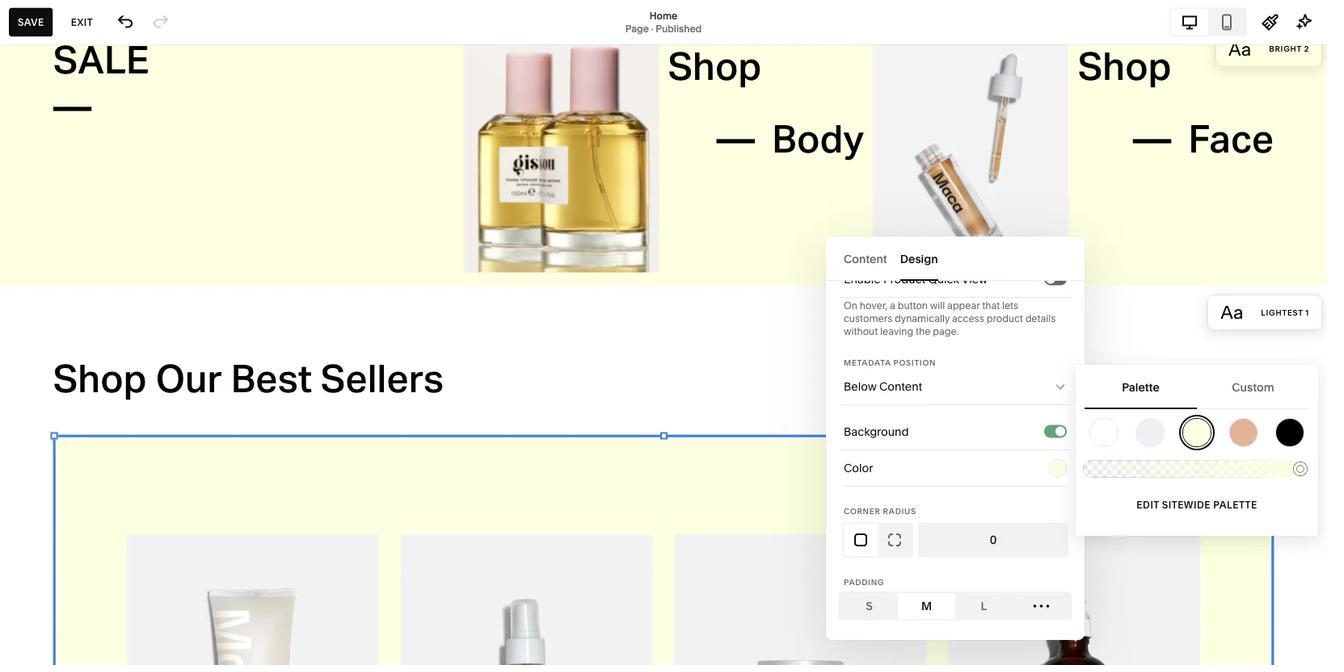 Task type: locate. For each thing, give the bounding box(es) containing it.
l
[[981, 600, 987, 614]]

content up the enable
[[844, 252, 887, 266]]

palette
[[1122, 381, 1160, 394], [1213, 499, 1257, 511]]

position
[[894, 358, 936, 368]]

tab list
[[1171, 9, 1246, 35], [844, 237, 1067, 281], [1085, 365, 1309, 410], [844, 525, 912, 557], [841, 594, 1070, 620]]

without
[[844, 326, 878, 338]]

enable product quick view
[[844, 273, 988, 287]]

s
[[866, 600, 873, 614]]

below content
[[844, 380, 922, 394]]

customers
[[844, 313, 892, 325]]

corner
[[844, 507, 881, 516]]

on
[[844, 300, 857, 312]]

asset
[[27, 494, 62, 510]]

Background checkbox
[[1056, 427, 1065, 437]]

product
[[987, 313, 1023, 325]]

settings
[[27, 523, 77, 538]]

1 horizontal spatial palette
[[1213, 499, 1257, 511]]

design button
[[900, 237, 938, 281]]

anderson
[[90, 604, 135, 616]]

edit sitewide palette
[[1137, 499, 1257, 511]]

custom button
[[1202, 365, 1305, 410]]

0 vertical spatial content
[[844, 252, 887, 266]]

1 vertical spatial palette
[[1213, 499, 1257, 511]]

icon image
[[1033, 598, 1050, 616]]

0 horizontal spatial palette
[[1122, 381, 1160, 394]]

details
[[1025, 313, 1056, 325]]

color
[[844, 462, 873, 476]]

exit
[[71, 16, 93, 28]]

palette button
[[1090, 365, 1192, 410]]

0 vertical spatial palette
[[1122, 381, 1160, 394]]

m button
[[898, 594, 955, 620]]

home page · published
[[625, 10, 702, 34]]

access
[[952, 313, 984, 325]]

exit button
[[62, 8, 102, 37]]

content
[[844, 252, 887, 266], [879, 380, 922, 394]]

tab list containing s
[[841, 594, 1070, 620]]

will
[[930, 300, 945, 312]]

palette right the sitewide
[[1213, 499, 1257, 511]]

appear
[[947, 300, 980, 312]]

content down metadata position
[[879, 380, 922, 394]]

leaving
[[880, 326, 913, 338]]

ruby anderson rubyanndersson@gmail.com
[[64, 604, 195, 629]]

Single border radius value number field
[[918, 532, 1068, 550]]

palette right chevron small down light icon
[[1122, 381, 1160, 394]]

color button
[[844, 451, 1067, 487]]

page.
[[933, 326, 959, 338]]

hover,
[[860, 300, 888, 312]]

save
[[18, 16, 44, 28]]

content button
[[844, 237, 887, 281]]

1 vertical spatial content
[[879, 380, 922, 394]]

content inside popup button
[[879, 380, 922, 394]]

asset library link
[[27, 493, 179, 512]]

home
[[650, 10, 677, 21]]

m
[[921, 600, 932, 614]]



Task type: vqa. For each thing, say whether or not it's contained in the screenshot.
the 'Developer Tools' dropdown button at the top of page
no



Task type: describe. For each thing, give the bounding box(es) containing it.
ruby
[[64, 604, 88, 616]]

website
[[27, 100, 77, 116]]

that
[[982, 300, 1000, 312]]

help
[[27, 551, 55, 567]]

rubyanndersson@gmail.com
[[64, 617, 195, 629]]

button
[[898, 300, 928, 312]]

edit sitewide palette button
[[1085, 483, 1309, 528]]

metadata
[[844, 358, 891, 368]]

a
[[890, 300, 895, 312]]

s button
[[841, 594, 898, 620]]

dynamically
[[895, 313, 950, 325]]

on hover, a button will appear that lets customers dynamically access product details without leaving the page.
[[844, 300, 1056, 338]]

product
[[883, 273, 925, 287]]

view
[[962, 273, 988, 287]]

below
[[844, 380, 877, 394]]

design
[[900, 252, 938, 266]]

opacity slider slider
[[1294, 463, 1307, 476]]

palette inside tab list
[[1122, 381, 1160, 394]]

background
[[844, 426, 909, 439]]

the
[[916, 326, 931, 338]]

published
[[656, 23, 702, 34]]

help link
[[27, 550, 55, 568]]

settings link
[[27, 522, 179, 541]]

website link
[[27, 99, 179, 118]]

quick
[[928, 273, 959, 287]]

tab list containing content
[[844, 237, 1067, 281]]

metadata position
[[844, 358, 936, 368]]

chevron small down light icon image
[[1054, 381, 1067, 394]]

padding
[[844, 578, 884, 588]]

below content button
[[835, 369, 1076, 406]]

·
[[651, 23, 654, 34]]

page
[[625, 23, 649, 34]]

use multiple border radii image
[[886, 532, 904, 550]]

tab list containing palette
[[1085, 365, 1309, 410]]

radius
[[883, 507, 916, 516]]

save button
[[9, 8, 53, 37]]

custom
[[1232, 381, 1274, 394]]

edit
[[1137, 499, 1159, 511]]

l button
[[955, 594, 1013, 620]]

corner radius
[[844, 507, 916, 516]]

library
[[65, 494, 108, 510]]

use single border radius image
[[852, 532, 870, 550]]

enable
[[844, 273, 881, 287]]

lets
[[1002, 300, 1019, 312]]

sitewide
[[1162, 499, 1211, 511]]

asset library
[[27, 494, 108, 510]]



